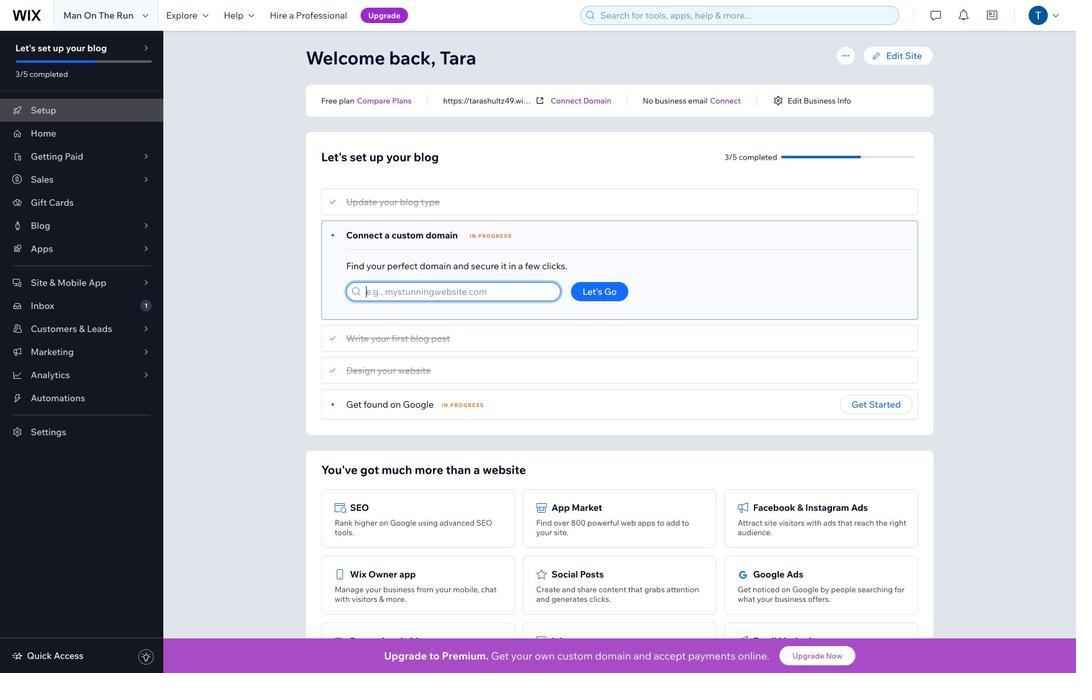 Task type: vqa. For each thing, say whether or not it's contained in the screenshot.
& for Site
no



Task type: describe. For each thing, give the bounding box(es) containing it.
Search for tools, apps, help & more... field
[[597, 6, 896, 24]]



Task type: locate. For each thing, give the bounding box(es) containing it.
e.g., mystunningwebsite.com field
[[363, 283, 557, 301]]

sidebar element
[[0, 31, 163, 673]]



